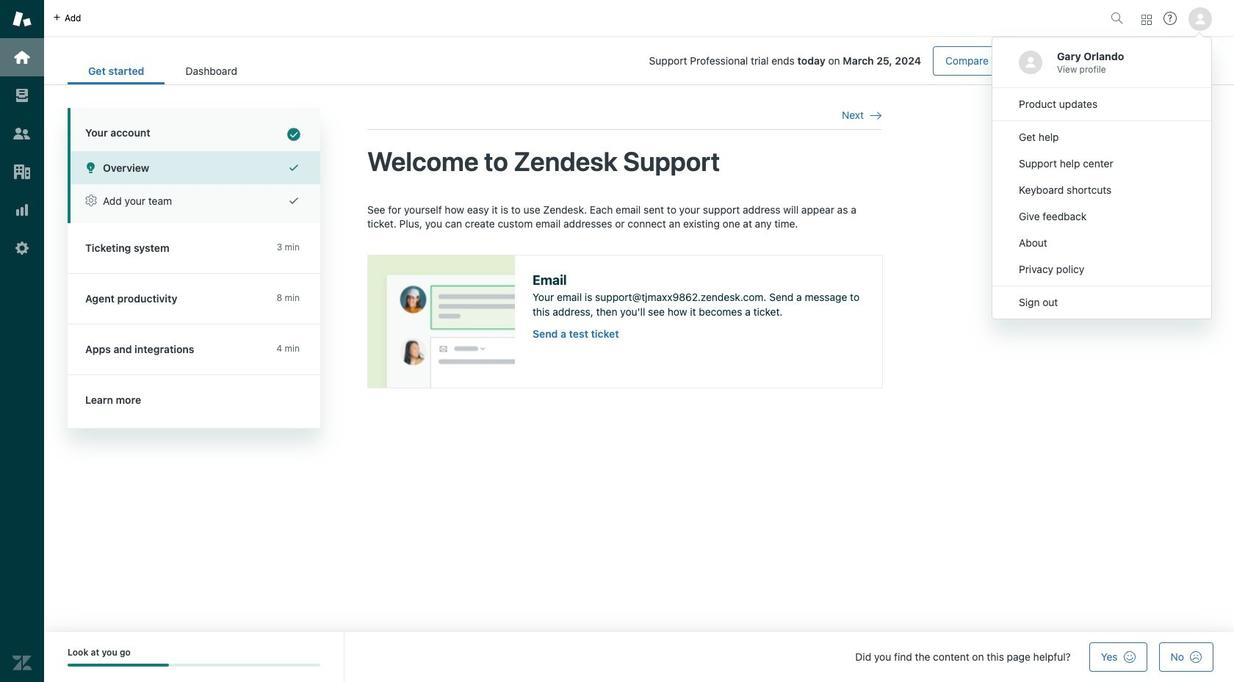 Task type: locate. For each thing, give the bounding box(es) containing it.
admin image
[[12, 239, 32, 258]]

menu
[[992, 37, 1212, 320]]

8 menu item from the top
[[992, 289, 1211, 316]]

example of email conversation inside of the ticketing system and the customer is asking the agent about reimbursement policy. image
[[368, 255, 515, 388]]

zendesk support image
[[12, 10, 32, 29]]

heading
[[68, 108, 320, 151]]

zendesk image
[[12, 654, 32, 673]]

get help image
[[1164, 12, 1177, 25]]

3 menu item from the top
[[992, 151, 1211, 177]]

0 vertical spatial avatar image
[[1189, 7, 1212, 31]]

main element
[[0, 0, 44, 682]]

2 menu item from the top
[[992, 124, 1211, 151]]

1 menu item from the top
[[992, 91, 1211, 118]]

customers image
[[12, 124, 32, 143]]

menu item
[[992, 91, 1211, 118], [992, 124, 1211, 151], [992, 151, 1211, 177], [992, 177, 1211, 203], [992, 203, 1211, 230], [992, 230, 1211, 256], [992, 256, 1211, 283], [992, 289, 1211, 316]]

zendesk products image
[[1142, 14, 1152, 25]]

tab
[[165, 57, 258, 84]]

1 vertical spatial avatar image
[[1019, 51, 1042, 74]]

avatar image
[[1189, 7, 1212, 31], [1019, 51, 1042, 74]]

0 horizontal spatial avatar image
[[1019, 51, 1042, 74]]

tab list
[[68, 57, 258, 84]]

progress bar
[[68, 664, 320, 667]]

5 menu item from the top
[[992, 203, 1211, 230]]



Task type: vqa. For each thing, say whether or not it's contained in the screenshot.
Menu Item
yes



Task type: describe. For each thing, give the bounding box(es) containing it.
March 25, 2024 text field
[[843, 54, 921, 67]]

organizations image
[[12, 162, 32, 181]]

get started image
[[12, 48, 32, 67]]

views image
[[12, 86, 32, 105]]

6 menu item from the top
[[992, 230, 1211, 256]]

7 menu item from the top
[[992, 256, 1211, 283]]

reporting image
[[12, 201, 32, 220]]

4 menu item from the top
[[992, 177, 1211, 203]]

1 horizontal spatial avatar image
[[1189, 7, 1212, 31]]



